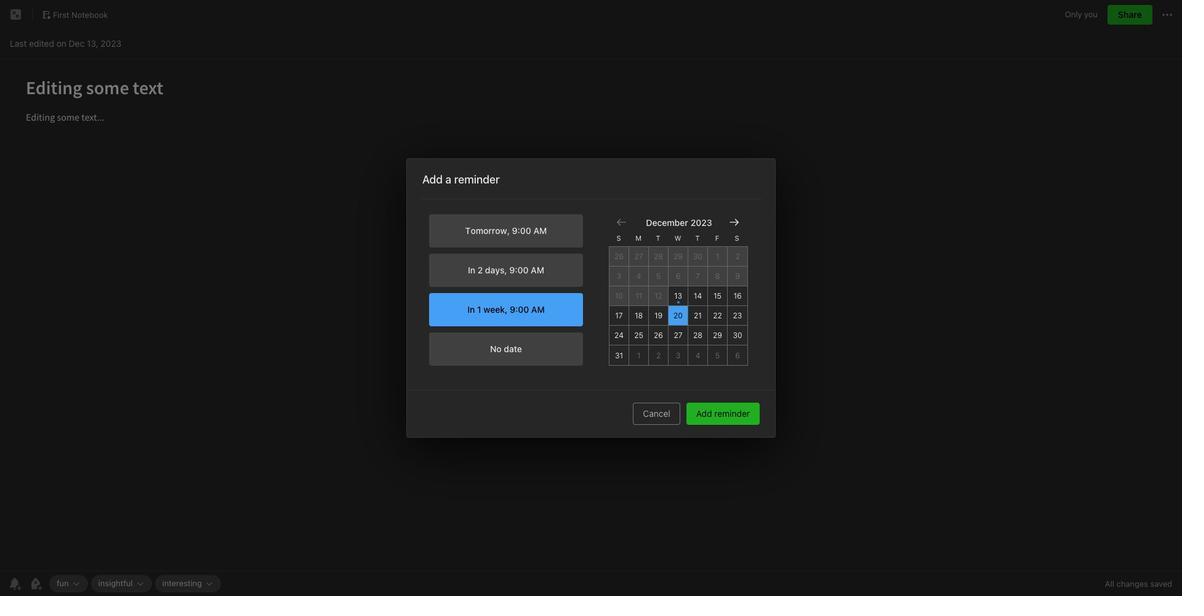 Task type: locate. For each thing, give the bounding box(es) containing it.
0 vertical spatial 1
[[716, 252, 719, 261]]

1 horizontal spatial 2 button
[[728, 247, 748, 267]]

6 button down '23' button
[[728, 345, 748, 365]]

1 horizontal spatial 4 button
[[688, 345, 708, 365]]

1 vertical spatial 26 button
[[649, 326, 669, 345]]

2 button up 9
[[728, 247, 748, 267]]

2023 right 13,
[[101, 38, 121, 48]]

tomorrow,
[[465, 225, 510, 236]]

29 down w
[[674, 252, 683, 261]]

8
[[715, 272, 720, 281]]

30 for bottom '30' button
[[733, 331, 742, 340]]

am
[[534, 225, 547, 236], [531, 265, 544, 275]]

no date button
[[429, 333, 583, 366]]

1 vertical spatial 27
[[674, 331, 683, 340]]

0 vertical spatial 5
[[656, 272, 661, 281]]

1 horizontal spatial 28
[[693, 331, 703, 340]]

0 vertical spatial 2023
[[101, 38, 121, 48]]

0 vertical spatial 4 button
[[629, 267, 649, 286]]

3 for top 3 button
[[617, 272, 622, 281]]

3 button down 20 button
[[669, 345, 688, 365]]

0 horizontal spatial 5
[[656, 272, 661, 281]]

am up in 2 days, 9:00 am
[[534, 225, 547, 236]]

0 horizontal spatial 1 button
[[629, 345, 649, 365]]

3 for the bottom 3 button
[[676, 351, 681, 360]]

0 horizontal spatial 4 button
[[629, 267, 649, 286]]

27 down m
[[635, 252, 643, 261]]

30 button down 23
[[728, 326, 748, 345]]

2 vertical spatial 2
[[656, 351, 661, 360]]

29 button
[[669, 247, 688, 267], [708, 326, 728, 345]]

9:00 right tomorrow,
[[512, 225, 531, 236]]

28 down december field
[[654, 252, 663, 261]]

1 vertical spatial 1 button
[[629, 345, 649, 365]]

27 button down m
[[629, 247, 649, 267]]

30
[[693, 252, 703, 261], [733, 331, 742, 340]]

0 vertical spatial 30
[[693, 252, 703, 261]]

6 button up 13
[[669, 267, 688, 286]]

2 right in
[[478, 265, 483, 275]]

5 button
[[649, 267, 669, 286], [708, 345, 728, 365]]

0 horizontal spatial 6 button
[[669, 267, 688, 286]]

28 down 21 button on the bottom of page
[[693, 331, 703, 340]]

0 horizontal spatial 27
[[635, 252, 643, 261]]

1 horizontal spatial 30 button
[[728, 326, 748, 345]]

0 vertical spatial 26
[[615, 252, 624, 261]]

4 button
[[629, 267, 649, 286], [688, 345, 708, 365]]

2 button right the 31 button at the bottom right of page
[[649, 345, 669, 365]]

cancel button
[[633, 403, 680, 425]]

23 button
[[728, 306, 748, 326]]

29 down 22 button
[[713, 331, 722, 340]]

2 right the 31 button at the bottom right of page
[[656, 351, 661, 360]]

27 button down 20
[[669, 326, 688, 345]]

4 button down 21 button on the bottom of page
[[688, 345, 708, 365]]

29 button down w
[[669, 247, 688, 267]]

5 up 12
[[656, 272, 661, 281]]

1 button right 31
[[629, 345, 649, 365]]

0 vertical spatial 6 button
[[669, 267, 688, 286]]

28 button down december field
[[649, 247, 669, 267]]

0 horizontal spatial 2
[[478, 265, 483, 275]]

1 horizontal spatial 26
[[654, 331, 663, 340]]

1 button down f
[[708, 247, 728, 267]]

0 vertical spatial 27
[[635, 252, 643, 261]]

1 vertical spatial 28
[[693, 331, 703, 340]]

Note Editor text field
[[0, 59, 1182, 571]]

add inside button
[[696, 408, 712, 419]]

first
[[53, 10, 69, 19]]

t down 2023 field
[[696, 234, 700, 242]]

0 vertical spatial 28
[[654, 252, 663, 261]]

1 vertical spatial 30 button
[[728, 326, 748, 345]]

6 up 13
[[676, 272, 681, 281]]

fun
[[57, 578, 69, 588]]

4 up 11
[[637, 272, 641, 281]]

26 button up 10
[[610, 247, 629, 267]]

5 button up 12
[[649, 267, 669, 286]]

6
[[676, 272, 681, 281], [735, 351, 740, 360]]

3 up 10
[[617, 272, 622, 281]]

1 horizontal spatial 29
[[713, 331, 722, 340]]

14 button
[[688, 286, 708, 306]]

2 up 9
[[736, 252, 740, 261]]

0 vertical spatial 29
[[674, 252, 683, 261]]

28 button down '21'
[[688, 326, 708, 345]]

s right f
[[735, 234, 739, 242]]

6 down '23' button
[[735, 351, 740, 360]]

1 horizontal spatial 30
[[733, 331, 742, 340]]

30 down '23' button
[[733, 331, 742, 340]]

0 horizontal spatial 26 button
[[610, 247, 629, 267]]

1 horizontal spatial reminder
[[715, 408, 750, 419]]

1 button
[[708, 247, 728, 267], [629, 345, 649, 365]]

t
[[656, 234, 660, 242], [696, 234, 700, 242]]

0 horizontal spatial 28
[[654, 252, 663, 261]]

0 horizontal spatial s
[[617, 234, 621, 242]]

1 vertical spatial 5 button
[[708, 345, 728, 365]]

1 down f
[[716, 252, 719, 261]]

edited
[[29, 38, 54, 48]]

s
[[617, 234, 621, 242], [735, 234, 739, 242]]

1 vertical spatial 27 button
[[669, 326, 688, 345]]

0 horizontal spatial 30
[[693, 252, 703, 261]]

am right days,
[[531, 265, 544, 275]]

2
[[736, 252, 740, 261], [478, 265, 483, 275], [656, 351, 661, 360]]

share button
[[1108, 5, 1153, 25]]

1 vertical spatial 30
[[733, 331, 742, 340]]

1 vertical spatial 9:00
[[509, 265, 529, 275]]

3 down 20 button
[[676, 351, 681, 360]]

31 button
[[610, 345, 629, 365]]

22
[[713, 311, 722, 320]]

19
[[655, 311, 663, 320]]

1 horizontal spatial 4
[[696, 351, 700, 360]]

3 button up 10
[[610, 267, 629, 286]]

30 button
[[688, 247, 708, 267], [728, 326, 748, 345]]

1 vertical spatial 5
[[715, 351, 720, 360]]

0 horizontal spatial 2023
[[101, 38, 121, 48]]

26 button down 19
[[649, 326, 669, 345]]

1 horizontal spatial 28 button
[[688, 326, 708, 345]]

s left m
[[617, 234, 621, 242]]

29 button down 22
[[708, 326, 728, 345]]

add left a
[[422, 173, 443, 186]]

28
[[654, 252, 663, 261], [693, 331, 703, 340]]

27
[[635, 252, 643, 261], [674, 331, 683, 340]]

15
[[714, 291, 722, 301]]

2 s from the left
[[735, 234, 739, 242]]

0 vertical spatial add
[[422, 173, 443, 186]]

0 vertical spatial 30 button
[[688, 247, 708, 267]]

0 horizontal spatial 26
[[615, 252, 624, 261]]

1 horizontal spatial 29 button
[[708, 326, 728, 345]]

4 down 21 button on the bottom of page
[[696, 351, 700, 360]]

1 horizontal spatial s
[[735, 234, 739, 242]]

1 vertical spatial 3 button
[[669, 345, 688, 365]]

1 horizontal spatial t
[[696, 234, 700, 242]]

0 horizontal spatial 4
[[637, 272, 641, 281]]

reminder
[[454, 173, 500, 186], [715, 408, 750, 419]]

1 vertical spatial 2
[[478, 265, 483, 275]]

days,
[[485, 265, 507, 275]]

add reminder
[[696, 408, 750, 419]]

december 2023
[[646, 217, 712, 228]]

0 vertical spatial 1 button
[[708, 247, 728, 267]]

add a reminder image
[[7, 576, 22, 591]]

1 vertical spatial 29
[[713, 331, 722, 340]]

1 horizontal spatial add
[[696, 408, 712, 419]]

26 right 25 button
[[654, 331, 663, 340]]

25
[[634, 331, 643, 340]]

add right "cancel"
[[696, 408, 712, 419]]

13 button
[[669, 286, 688, 306]]

tomorrow, 9:00 am button
[[429, 214, 583, 248]]

0 vertical spatial 3
[[617, 272, 622, 281]]

in 2 days, 9:00 am
[[468, 265, 544, 275]]

all changes saved
[[1105, 579, 1173, 589]]

30 button up 7
[[688, 247, 708, 267]]

0 horizontal spatial 3
[[617, 272, 622, 281]]

23
[[733, 311, 742, 320]]

t down december field
[[656, 234, 660, 242]]

0 horizontal spatial 1
[[637, 351, 641, 360]]

4 button up 11
[[629, 267, 649, 286]]

1 horizontal spatial 3 button
[[669, 345, 688, 365]]

0 horizontal spatial 29 button
[[669, 247, 688, 267]]

f
[[715, 234, 719, 242]]

note window element
[[0, 0, 1182, 596]]

0 horizontal spatial t
[[656, 234, 660, 242]]

24 button
[[610, 326, 629, 345]]

1 horizontal spatial 6 button
[[728, 345, 748, 365]]

11
[[635, 291, 642, 301]]

7 button
[[688, 267, 708, 286]]

1 vertical spatial reminder
[[715, 408, 750, 419]]

27 down 20 button
[[674, 331, 683, 340]]

2 horizontal spatial 2
[[736, 252, 740, 261]]

2023 right december
[[691, 217, 712, 228]]

5 down 22 button
[[715, 351, 720, 360]]

3
[[617, 272, 622, 281], [676, 351, 681, 360]]

5 button down 22 button
[[708, 345, 728, 365]]

2 button
[[728, 247, 748, 267], [649, 345, 669, 365]]

18
[[635, 311, 643, 320]]

30 up 7
[[693, 252, 703, 261]]

0 horizontal spatial add
[[422, 173, 443, 186]]

11 button
[[629, 286, 649, 306]]

31
[[615, 351, 623, 360]]

0 horizontal spatial 6
[[676, 272, 681, 281]]

0 vertical spatial 6
[[676, 272, 681, 281]]

notebook
[[72, 10, 108, 19]]

0 horizontal spatial 2 button
[[649, 345, 669, 365]]

27 button
[[629, 247, 649, 267], [669, 326, 688, 345]]

1
[[716, 252, 719, 261], [637, 351, 641, 360]]

17 button
[[610, 306, 629, 326]]

0 vertical spatial reminder
[[454, 173, 500, 186]]

2 t from the left
[[696, 234, 700, 242]]

28 button
[[649, 247, 669, 267], [688, 326, 708, 345]]

interesting
[[162, 578, 202, 588]]

0 horizontal spatial 29
[[674, 252, 683, 261]]

29
[[674, 252, 683, 261], [713, 331, 722, 340]]

1 horizontal spatial 3
[[676, 351, 681, 360]]

12
[[655, 291, 663, 301]]

saved
[[1151, 579, 1173, 589]]

9:00
[[512, 225, 531, 236], [509, 265, 529, 275]]

0 horizontal spatial 27 button
[[629, 247, 649, 267]]

1 vertical spatial add
[[696, 408, 712, 419]]

in
[[468, 265, 475, 275]]

1 vertical spatial 2023
[[691, 217, 712, 228]]

1 vertical spatial 2 button
[[649, 345, 669, 365]]

0 vertical spatial 2
[[736, 252, 740, 261]]

6 button
[[669, 267, 688, 286], [728, 345, 748, 365]]

13
[[674, 291, 682, 301]]

26
[[615, 252, 624, 261], [654, 331, 663, 340]]

5
[[656, 272, 661, 281], [715, 351, 720, 360]]

9:00 right days,
[[509, 265, 529, 275]]

1 right the 31 button at the bottom right of page
[[637, 351, 641, 360]]

26 up 10
[[615, 252, 624, 261]]

insightful
[[98, 578, 133, 588]]

0 horizontal spatial 3 button
[[610, 267, 629, 286]]



Task type: describe. For each thing, give the bounding box(es) containing it.
add for add reminder
[[696, 408, 712, 419]]

add reminder button
[[686, 403, 760, 425]]

1 horizontal spatial 5
[[715, 351, 720, 360]]

tomorrow, 9:00 am
[[465, 225, 547, 236]]

1 vertical spatial 6
[[735, 351, 740, 360]]

share
[[1118, 9, 1142, 20]]

1 horizontal spatial 1
[[716, 252, 719, 261]]

date
[[504, 344, 522, 354]]

cancel
[[643, 408, 670, 419]]

20
[[674, 311, 683, 320]]

0 vertical spatial 26 button
[[610, 247, 629, 267]]

last
[[10, 38, 27, 48]]

20 button
[[669, 306, 688, 326]]

25 button
[[629, 326, 649, 345]]

only you
[[1065, 9, 1098, 19]]

0 vertical spatial 4
[[637, 272, 641, 281]]

1 vertical spatial 29 button
[[708, 326, 728, 345]]

1 horizontal spatial 2023
[[691, 217, 712, 228]]

0 horizontal spatial 30 button
[[688, 247, 708, 267]]

all
[[1105, 579, 1115, 589]]

w
[[675, 234, 681, 242]]

dec
[[69, 38, 85, 48]]

1 horizontal spatial 27 button
[[669, 326, 688, 345]]

2 for the top 2 button
[[736, 252, 740, 261]]

12 button
[[649, 286, 669, 306]]

24
[[615, 331, 624, 340]]

17
[[615, 311, 623, 320]]

0 horizontal spatial 5 button
[[649, 267, 669, 286]]

8 button
[[708, 267, 728, 286]]

m
[[636, 234, 642, 242]]

December field
[[644, 216, 688, 229]]

1 s from the left
[[617, 234, 621, 242]]

you
[[1084, 9, 1098, 19]]

add tag image
[[28, 576, 43, 591]]

2 for bottommost 2 button
[[656, 351, 661, 360]]

29 for topmost 29 button
[[674, 252, 683, 261]]

last edited on dec 13, 2023
[[10, 38, 121, 48]]

13,
[[87, 38, 98, 48]]

1 vertical spatial 4
[[696, 351, 700, 360]]

1 horizontal spatial 1 button
[[708, 247, 728, 267]]

30 for left '30' button
[[693, 252, 703, 261]]

10
[[615, 291, 623, 301]]

0 vertical spatial 29 button
[[669, 247, 688, 267]]

a
[[446, 173, 452, 186]]

reminder inside button
[[715, 408, 750, 419]]

28 for the left 28 button
[[654, 252, 663, 261]]

no
[[490, 344, 502, 354]]

add for add a reminder
[[422, 173, 443, 186]]

21
[[694, 311, 702, 320]]

9 button
[[728, 267, 748, 286]]

only
[[1065, 9, 1082, 19]]

9
[[735, 272, 740, 281]]

collapse note image
[[9, 7, 23, 22]]

19 button
[[649, 306, 669, 326]]

1 horizontal spatial 27
[[674, 331, 683, 340]]

no date
[[490, 344, 522, 354]]

add a reminder
[[422, 173, 500, 186]]

0 vertical spatial am
[[534, 225, 547, 236]]

16 button
[[728, 286, 748, 306]]

0 vertical spatial 2 button
[[728, 247, 748, 267]]

1 vertical spatial 6 button
[[728, 345, 748, 365]]

1 vertical spatial 4 button
[[688, 345, 708, 365]]

changes
[[1117, 579, 1148, 589]]

0 horizontal spatial reminder
[[454, 173, 500, 186]]

1 vertical spatial 1
[[637, 351, 641, 360]]

29 for the bottom 29 button
[[713, 331, 722, 340]]

1 horizontal spatial 5 button
[[708, 345, 728, 365]]

december
[[646, 217, 688, 228]]

0 vertical spatial 9:00
[[512, 225, 531, 236]]

14
[[694, 291, 702, 301]]

first notebook
[[53, 10, 108, 19]]

1 vertical spatial 26
[[654, 331, 663, 340]]

22 button
[[708, 306, 728, 326]]

in 2 days, 9:00 am button
[[429, 254, 583, 287]]

1 horizontal spatial 26 button
[[649, 326, 669, 345]]

interesting button
[[155, 575, 221, 592]]

2023 inside 'note window' element
[[101, 38, 121, 48]]

7
[[696, 272, 700, 281]]

21 button
[[688, 306, 708, 326]]

first notebook button
[[38, 6, 112, 23]]

0 vertical spatial 27 button
[[629, 247, 649, 267]]

insightful button
[[91, 575, 152, 592]]

fun button
[[49, 575, 88, 592]]

16
[[734, 291, 742, 301]]

28 for the bottommost 28 button
[[693, 331, 703, 340]]

10 button
[[610, 286, 629, 306]]

2023 field
[[688, 216, 712, 229]]

1 vertical spatial 28 button
[[688, 326, 708, 345]]

on
[[56, 38, 66, 48]]

1 vertical spatial am
[[531, 265, 544, 275]]

15 button
[[708, 286, 728, 306]]

0 horizontal spatial 28 button
[[649, 247, 669, 267]]

0 vertical spatial 3 button
[[610, 267, 629, 286]]

18 button
[[629, 306, 649, 326]]

1 t from the left
[[656, 234, 660, 242]]



Task type: vqa. For each thing, say whether or not it's contained in the screenshot.
the Expand Tags icon on the top of the page
no



